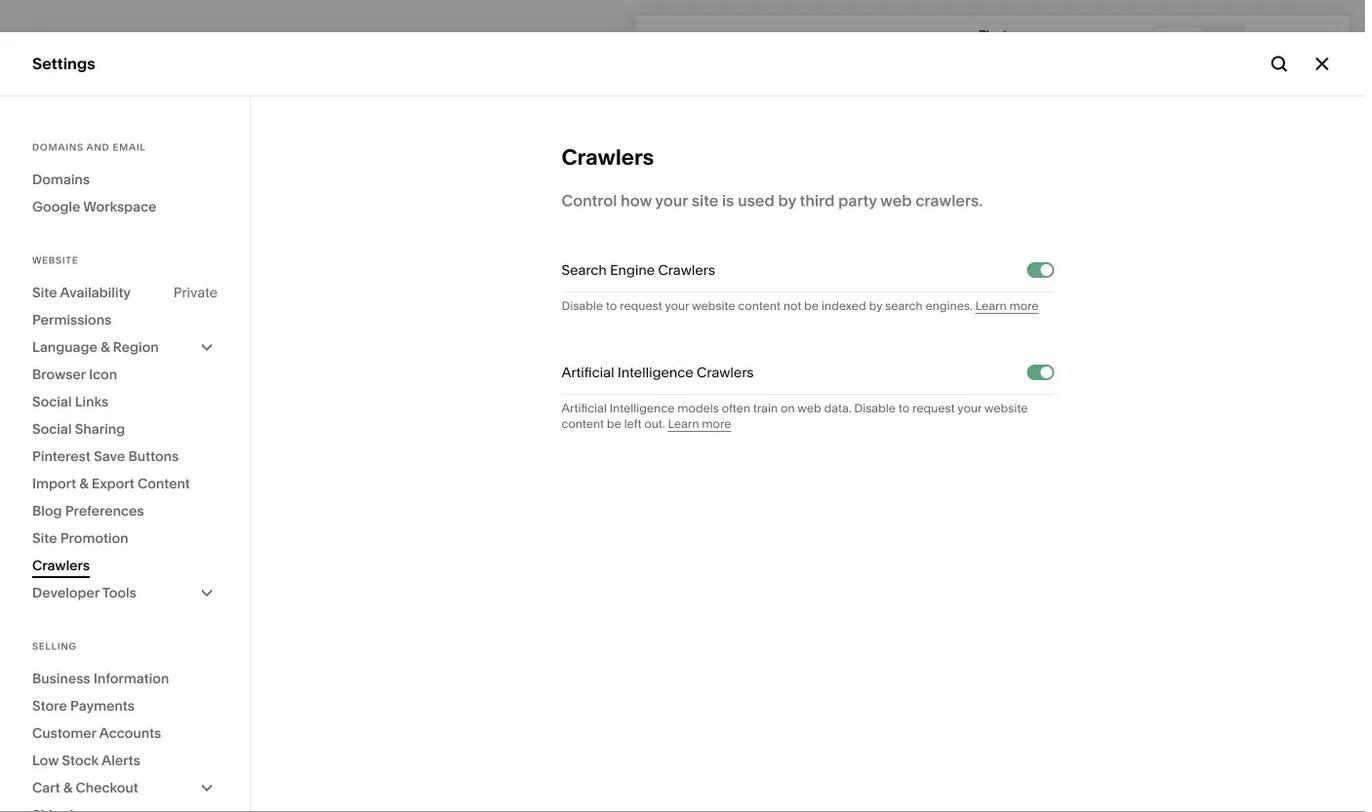 Task type: vqa. For each thing, say whether or not it's contained in the screenshot.
Create Your First Product To Start Selling.
no



Task type: locate. For each thing, give the bounding box(es) containing it.
site down analytics in the left top of the page
[[32, 284, 57, 301]]

1 vertical spatial content
[[562, 417, 604, 431]]

1 horizontal spatial request
[[913, 402, 955, 416]]

intelligence
[[618, 365, 694, 381], [610, 402, 675, 416]]

often
[[722, 402, 751, 416]]

row group
[[250, 150, 636, 813]]

&
[[101, 339, 110, 356], [79, 476, 88, 492], [63, 780, 72, 797]]

pinterest
[[32, 448, 91, 465]]

language & region link
[[32, 334, 218, 361]]

artificial intelligence crawlers
[[562, 365, 754, 381]]

0 vertical spatial learn more link
[[976, 299, 1039, 314]]

0 horizontal spatial &
[[63, 780, 72, 797]]

0 vertical spatial your
[[655, 191, 688, 210]]

0 horizontal spatial web
[[798, 402, 821, 416]]

developer
[[32, 585, 99, 602]]

1 horizontal spatial &
[[79, 476, 88, 492]]

site
[[692, 191, 719, 210]]

selling link
[[32, 155, 217, 178]]

be right not
[[804, 299, 819, 313]]

0 horizontal spatial to
[[606, 299, 617, 313]]

1 vertical spatial &
[[79, 476, 88, 492]]

pinterest save buttons link
[[32, 443, 218, 470]]

0 vertical spatial selling
[[32, 156, 83, 175]]

region
[[113, 339, 159, 356]]

learn down models
[[668, 417, 699, 431]]

asset library link
[[32, 559, 217, 582]]

website up site availability at the top of the page
[[32, 255, 78, 266]]

learn right engines.
[[976, 299, 1007, 313]]

domains for domains
[[32, 171, 90, 188]]

more right engines.
[[1010, 299, 1039, 313]]

social down "browser" in the left of the page
[[32, 394, 72, 410]]

store
[[32, 698, 67, 715]]

selling
[[32, 156, 83, 175], [32, 641, 77, 653]]

request down search engine crawlers on the top
[[620, 299, 662, 313]]

social inside social sharing link
[[32, 421, 72, 438]]

pinterest save buttons
[[32, 448, 179, 465]]

party
[[838, 191, 877, 210]]

site for site promotion
[[32, 530, 57, 547]]

artificial for artificial intelligence crawlers
[[562, 365, 614, 381]]

1 horizontal spatial learn more link
[[976, 299, 1039, 314]]

& up icon
[[101, 339, 110, 356]]

domains for domains and email
[[32, 142, 84, 153]]

2 settings from the top
[[32, 595, 94, 614]]

browser icon
[[32, 366, 117, 383]]

2 site from the top
[[32, 530, 57, 547]]

website
[[32, 121, 93, 140], [32, 255, 78, 266]]

domains
[[32, 142, 84, 153], [32, 171, 90, 188]]

1 website from the top
[[32, 121, 93, 140]]

social for social links
[[32, 394, 72, 410]]

1 horizontal spatial more
[[1010, 299, 1039, 313]]

selling up business
[[32, 641, 77, 653]]

business information
[[32, 671, 169, 688]]

private
[[174, 284, 218, 301]]

google workspace link
[[32, 193, 218, 221]]

0 vertical spatial web
[[880, 191, 912, 210]]

domains up marketing
[[32, 171, 90, 188]]

1 social from the top
[[32, 394, 72, 410]]

0 horizontal spatial website
[[692, 299, 735, 313]]

used
[[738, 191, 775, 210]]

1 vertical spatial to
[[899, 402, 910, 416]]

browser icon link
[[32, 361, 218, 388]]

disable right the data.
[[854, 402, 896, 416]]

export
[[92, 476, 134, 492]]

import
[[32, 476, 76, 492]]

to
[[606, 299, 617, 313], [899, 402, 910, 416]]

2 artificial from the top
[[562, 402, 607, 416]]

0 vertical spatial website
[[32, 121, 93, 140]]

1 vertical spatial social
[[32, 421, 72, 438]]

1 horizontal spatial web
[[880, 191, 912, 210]]

settings up domains and email
[[32, 54, 95, 73]]

low stock alerts
[[32, 753, 140, 770]]

social sharing
[[32, 421, 125, 438]]

browser
[[32, 366, 86, 383]]

intelligence up left
[[610, 402, 675, 416]]

0 horizontal spatial learn more link
[[668, 417, 731, 432]]

artificial inside artificial intelligence models often train on web data. disable to request your website content be left out.
[[562, 402, 607, 416]]

1 domains from the top
[[32, 142, 84, 153]]

0 vertical spatial social
[[32, 394, 72, 410]]

1 vertical spatial domains
[[32, 171, 90, 188]]

2 selling from the top
[[32, 641, 77, 653]]

1 vertical spatial settings
[[32, 595, 94, 614]]

& right cart
[[63, 780, 72, 797]]

crawlers up control
[[562, 144, 654, 170]]

0 horizontal spatial content
[[562, 417, 604, 431]]

0 vertical spatial artificial
[[562, 365, 614, 381]]

0 horizontal spatial more
[[702, 417, 731, 431]]

workspace
[[83, 199, 157, 215]]

& up blog preferences
[[79, 476, 88, 492]]

1 vertical spatial site
[[32, 530, 57, 547]]

help link
[[32, 629, 67, 650]]

engines.
[[926, 299, 973, 313]]

by
[[778, 191, 796, 210], [869, 299, 883, 313]]

your inside artificial intelligence models often train on web data. disable to request your website content be left out.
[[958, 402, 982, 416]]

1 vertical spatial be
[[607, 417, 621, 431]]

0 horizontal spatial disable
[[562, 299, 603, 313]]

site
[[32, 284, 57, 301], [32, 530, 57, 547]]

engine
[[610, 262, 655, 279]]

1 horizontal spatial to
[[899, 402, 910, 416]]

0 vertical spatial by
[[778, 191, 796, 210]]

domains and email
[[32, 142, 146, 153]]

site down blog at left
[[32, 530, 57, 547]]

content inside artificial intelligence models often train on web data. disable to request your website content be left out.
[[562, 417, 604, 431]]

by left the third
[[778, 191, 796, 210]]

0 vertical spatial disable
[[562, 299, 603, 313]]

1 vertical spatial disable
[[854, 402, 896, 416]]

blog
[[32, 503, 62, 520]]

be left left
[[607, 417, 621, 431]]

marketing
[[32, 190, 108, 209]]

1 vertical spatial request
[[913, 402, 955, 416]]

intelligence for models
[[610, 402, 675, 416]]

0 horizontal spatial learn
[[668, 417, 699, 431]]

2 vertical spatial &
[[63, 780, 72, 797]]

intelligence inside artificial intelligence models often train on web data. disable to request your website content be left out.
[[610, 402, 675, 416]]

learn more link right engines.
[[976, 299, 1039, 314]]

payments
[[70, 698, 135, 715]]

cart & checkout button
[[32, 775, 218, 802]]

social inside social links link
[[32, 394, 72, 410]]

2 horizontal spatial &
[[101, 339, 110, 356]]

0 vertical spatial site
[[32, 284, 57, 301]]

tab list
[[1156, 27, 1245, 58]]

social up "pinterest"
[[32, 421, 72, 438]]

is
[[722, 191, 734, 210]]

1 vertical spatial learn more link
[[668, 417, 731, 432]]

to down engine
[[606, 299, 617, 313]]

0 vertical spatial domains
[[32, 142, 84, 153]]

learn more link
[[976, 299, 1039, 314], [668, 417, 731, 432]]

learn more link down models
[[668, 417, 731, 432]]

0 horizontal spatial request
[[620, 299, 662, 313]]

2 website from the top
[[32, 255, 78, 266]]

1 artificial from the top
[[562, 365, 614, 381]]

1 horizontal spatial disable
[[854, 402, 896, 416]]

1 vertical spatial website
[[985, 402, 1028, 416]]

0 vertical spatial content
[[738, 299, 781, 313]]

more down models
[[702, 417, 731, 431]]

1 horizontal spatial learn
[[976, 299, 1007, 313]]

cart & checkout
[[32, 780, 138, 797]]

request right the data.
[[913, 402, 955, 416]]

disable to request your website content not be indexed by search engines. learn more
[[562, 299, 1039, 313]]

1 site from the top
[[32, 284, 57, 301]]

0 vertical spatial &
[[101, 339, 110, 356]]

2 social from the top
[[32, 421, 72, 438]]

stock
[[62, 753, 99, 770]]

1 vertical spatial your
[[665, 299, 689, 313]]

& for import
[[79, 476, 88, 492]]

crawlers right engine
[[658, 262, 715, 279]]

0 vertical spatial be
[[804, 299, 819, 313]]

0 vertical spatial request
[[620, 299, 662, 313]]

selling down domains and email
[[32, 156, 83, 175]]

1 vertical spatial learn
[[668, 417, 699, 431]]

0 vertical spatial intelligence
[[618, 365, 694, 381]]

settings
[[32, 54, 95, 73], [32, 595, 94, 614]]

website up domains and email
[[32, 121, 93, 140]]

1 vertical spatial selling
[[32, 641, 77, 653]]

tools
[[102, 585, 136, 602]]

permissions link
[[32, 306, 218, 334]]

1 horizontal spatial website
[[985, 402, 1028, 416]]

john
[[78, 693, 105, 707]]

preferences
[[65, 503, 144, 520]]

1 vertical spatial intelligence
[[610, 402, 675, 416]]

not
[[783, 299, 802, 313]]

web right party
[[880, 191, 912, 210]]

web right on
[[798, 402, 821, 416]]

content left left
[[562, 417, 604, 431]]

by left "search"
[[869, 299, 883, 313]]

1 vertical spatial artificial
[[562, 402, 607, 416]]

0 vertical spatial website
[[692, 299, 735, 313]]

0 horizontal spatial be
[[607, 417, 621, 431]]

2 domains from the top
[[32, 171, 90, 188]]

settings link
[[32, 594, 217, 617]]

content left not
[[738, 299, 781, 313]]

1 vertical spatial web
[[798, 402, 821, 416]]

settings down asset
[[32, 595, 94, 614]]

1 vertical spatial website
[[32, 255, 78, 266]]

social links
[[32, 394, 108, 410]]

to right the data.
[[899, 402, 910, 416]]

disable down 'search'
[[562, 299, 603, 313]]

intelligence up out.
[[618, 365, 694, 381]]

asset
[[32, 560, 74, 579]]

content
[[738, 299, 781, 313], [562, 417, 604, 431]]

learn
[[976, 299, 1007, 313], [668, 417, 699, 431]]

smith
[[108, 693, 140, 707]]

request inside artificial intelligence models often train on web data. disable to request your website content be left out.
[[913, 402, 955, 416]]

developer tools button
[[32, 580, 218, 607]]

0 vertical spatial more
[[1010, 299, 1039, 313]]

1 vertical spatial more
[[702, 417, 731, 431]]

site availability
[[32, 284, 131, 301]]

business
[[32, 671, 90, 688]]

None checkbox
[[1041, 264, 1053, 276], [1041, 367, 1053, 379], [1041, 264, 1053, 276], [1041, 367, 1053, 379]]

disable
[[562, 299, 603, 313], [854, 402, 896, 416]]

domains left and
[[32, 142, 84, 153]]

0 vertical spatial settings
[[32, 54, 95, 73]]

1 selling from the top
[[32, 156, 83, 175]]

1 horizontal spatial by
[[869, 299, 883, 313]]

0 vertical spatial to
[[606, 299, 617, 313]]

website
[[692, 299, 735, 313], [985, 402, 1028, 416]]

learn more link for artificial intelligence models often train on web data. disable to request your website content be left out.
[[668, 417, 731, 432]]

& for language
[[101, 339, 110, 356]]

social
[[32, 394, 72, 410], [32, 421, 72, 438]]

2 vertical spatial your
[[958, 402, 982, 416]]

low
[[32, 753, 59, 770]]



Task type: describe. For each thing, give the bounding box(es) containing it.
learn more link for disable to request your website content not be indexed by search engines.
[[976, 299, 1039, 314]]

import & export content link
[[32, 470, 218, 498]]

icon
[[89, 366, 117, 383]]

1 horizontal spatial content
[[738, 299, 781, 313]]

accounts
[[99, 726, 161, 742]]

google workspace
[[32, 199, 157, 215]]

language & region
[[32, 339, 159, 356]]

language
[[32, 339, 97, 356]]

indexed
[[822, 299, 866, 313]]

blog preferences
[[32, 503, 144, 520]]

control how your site is used by third party web crawlers.
[[562, 191, 983, 210]]

developer tools
[[32, 585, 136, 602]]

asset library
[[32, 560, 130, 579]]

& for cart
[[63, 780, 72, 797]]

data.
[[824, 402, 852, 416]]

low stock alerts link
[[32, 748, 218, 775]]

crawlers.
[[916, 191, 983, 210]]

availability
[[60, 284, 131, 301]]

customer
[[32, 726, 96, 742]]

customer accounts link
[[32, 720, 218, 748]]

blog preferences link
[[32, 498, 218, 525]]

checkout
[[76, 780, 138, 797]]

buttons
[[128, 448, 179, 465]]

Search items… text field
[[314, 131, 599, 174]]

website inside artificial intelligence models often train on web data. disable to request your website content be left out.
[[985, 402, 1028, 416]]

library
[[78, 560, 130, 579]]

train
[[753, 402, 778, 416]]

third
[[800, 191, 835, 210]]

site promotion link
[[32, 525, 218, 552]]

and
[[86, 142, 110, 153]]

0 horizontal spatial by
[[778, 191, 796, 210]]

site promotion
[[32, 530, 128, 547]]

on
[[781, 402, 795, 416]]

store payments link
[[32, 693, 218, 720]]

alerts
[[102, 753, 140, 770]]

john smith johnsmith43233@gmail.com
[[78, 693, 234, 723]]

promotion
[[60, 530, 128, 547]]

permissions
[[32, 312, 112, 328]]

social for social sharing
[[32, 421, 72, 438]]

scheduling link
[[32, 293, 217, 316]]

all
[[282, 93, 310, 120]]

left
[[624, 417, 642, 431]]

social links link
[[32, 388, 218, 416]]

analytics link
[[32, 259, 217, 282]]

content
[[138, 476, 190, 492]]

to inside artificial intelligence models often train on web data. disable to request your website content be left out.
[[899, 402, 910, 416]]

information
[[94, 671, 169, 688]]

import & export content
[[32, 476, 190, 492]]

control
[[562, 191, 617, 210]]

intelligence for crawlers
[[618, 365, 694, 381]]

1 settings from the top
[[32, 54, 95, 73]]

johnsmith43233@gmail.com
[[78, 709, 234, 723]]

sharing
[[75, 421, 125, 438]]

links
[[75, 394, 108, 410]]

plant
[[979, 27, 1007, 41]]

cart
[[32, 780, 60, 797]]

scheduling
[[32, 294, 116, 313]]

0 vertical spatial learn
[[976, 299, 1007, 313]]

help
[[32, 629, 67, 649]]

cart & checkout link
[[32, 775, 218, 802]]

how
[[621, 191, 652, 210]]

crawlers up often
[[697, 365, 754, 381]]

business information link
[[32, 666, 218, 693]]

marketing link
[[32, 189, 217, 212]]

google
[[32, 199, 80, 215]]

domains link
[[32, 166, 218, 193]]

language & region button
[[32, 334, 218, 361]]

developer tools link
[[32, 580, 218, 607]]

store payments
[[32, 698, 135, 715]]

social sharing link
[[32, 416, 218, 443]]

crawlers up developer
[[32, 558, 90, 574]]

models
[[678, 402, 719, 416]]

be inside artificial intelligence models often train on web data. disable to request your website content be left out.
[[607, 417, 621, 431]]

out.
[[644, 417, 665, 431]]

1 vertical spatial by
[[869, 299, 883, 313]]

crawlers link
[[32, 552, 218, 580]]

analytics
[[32, 260, 101, 279]]

website link
[[32, 120, 217, 143]]

customer accounts
[[32, 726, 161, 742]]

artificial intelligence models often train on web data. disable to request your website content be left out.
[[562, 402, 1028, 431]]

disable inside artificial intelligence models often train on web data. disable to request your website content be left out.
[[854, 402, 896, 416]]

web inside artificial intelligence models often train on web data. disable to request your website content be left out.
[[798, 402, 821, 416]]

search
[[562, 262, 607, 279]]

1 horizontal spatial be
[[804, 299, 819, 313]]

artificial for artificial intelligence models often train on web data. disable to request your website content be left out.
[[562, 402, 607, 416]]

site for site availability
[[32, 284, 57, 301]]



